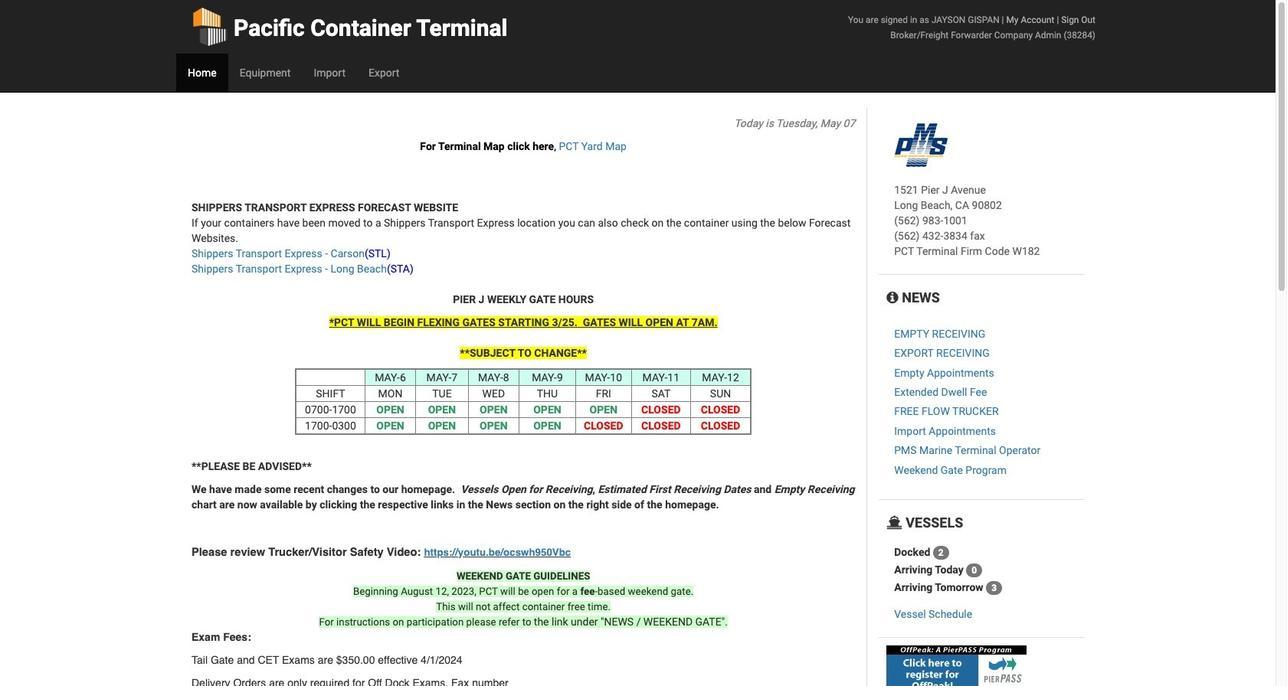 Task type: locate. For each thing, give the bounding box(es) containing it.
ship image
[[887, 516, 903, 530]]



Task type: vqa. For each thing, say whether or not it's contained in the screenshot.
info circle image
yes



Task type: describe. For each thing, give the bounding box(es) containing it.
pierpass image
[[887, 646, 1027, 687]]

pacific container terminal image
[[894, 123, 948, 167]]

info circle image
[[887, 291, 899, 305]]



